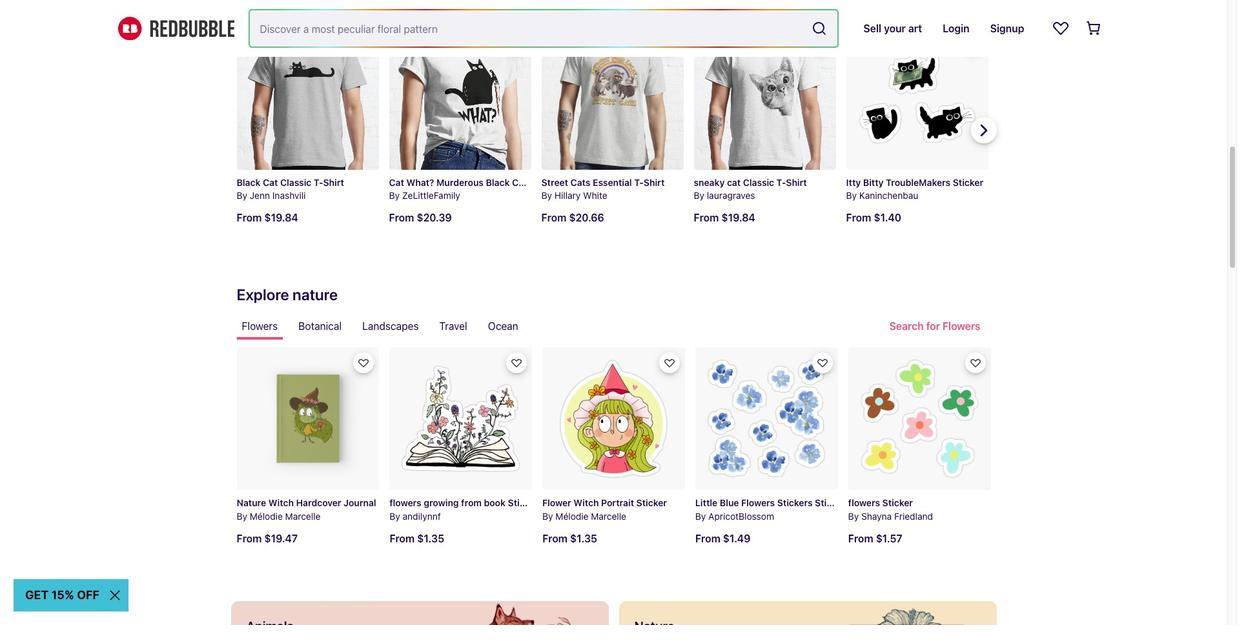 Task type: vqa. For each thing, say whether or not it's contained in the screenshot.
flowers in the "FLOWERS STICKER BY SHAYNA FRIEDLAND"
yes



Task type: describe. For each thing, give the bounding box(es) containing it.
classic for by jenn inashvili
[[280, 177, 312, 188]]

kaninchenbau
[[860, 190, 919, 201]]

andilynnf
[[403, 511, 441, 522]]

hillary
[[555, 190, 581, 201]]

witch for $1.35
[[574, 497, 599, 508]]

by inside nature witch hardcover journal by mélodie marcelle
[[237, 511, 247, 522]]

flowers link
[[237, 313, 283, 340]]

classic for by lauragraves
[[743, 177, 775, 188]]

shirt for sneaky cat classic t-shirt by lauragraves
[[787, 177, 807, 188]]

cat
[[263, 177, 278, 188]]

$1.49
[[723, 533, 751, 544]]

mélodie for $19.47
[[250, 511, 283, 522]]

1 placeholder image from the left
[[371, 601, 609, 625]]

2 placeholder image from the left
[[759, 601, 997, 625]]

ocean
[[488, 321, 519, 332]]

$19.84 for lauragraves
[[722, 212, 756, 224]]

cats
[[571, 177, 591, 188]]

shirt for street cats essential t-shirt by hillary white
[[644, 177, 665, 188]]

from $20.66
[[542, 212, 605, 224]]

white
[[584, 190, 608, 201]]

from for itty bitty troublemakers sticker by kaninchenbau
[[847, 212, 872, 224]]

$1.35 for andilynnf
[[417, 533, 445, 544]]

growing
[[424, 497, 459, 508]]

hardcover
[[296, 497, 342, 508]]

from $20.39
[[389, 212, 452, 224]]

$19.84 for jenn
[[264, 212, 298, 224]]

t- inside sneaky cat classic t-shirt by lauragraves
[[777, 177, 787, 188]]

$19.47
[[264, 533, 298, 544]]

apricotblossom
[[709, 511, 775, 522]]

black
[[237, 177, 261, 188]]

by up the "from $20.39" in the top left of the page
[[389, 190, 400, 201]]

travel link
[[434, 313, 473, 340]]

$1.57
[[876, 533, 903, 544]]

t- for inashvili
[[314, 177, 323, 188]]

journal
[[344, 497, 376, 508]]

landscapes
[[363, 321, 419, 332]]

flower witch portrait sticker by mélodie marcelle
[[543, 497, 667, 522]]

botanical link
[[293, 313, 347, 340]]

sticker inside little blue flowers stickers sticker by apricotblossom
[[815, 497, 846, 508]]

sneaky cat classic t-shirt by lauragraves
[[694, 177, 807, 201]]

from for sneaky cat classic t-shirt by lauragraves
[[694, 212, 719, 224]]

$20.66
[[569, 212, 605, 224]]

essential
[[593, 177, 632, 188]]

black cat classic t-shirt by jenn inashvili
[[237, 177, 344, 201]]

nature
[[293, 286, 338, 304]]

cat
[[727, 177, 741, 188]]

from for flowers sticker by shayna friedland
[[849, 533, 874, 544]]

nature
[[237, 497, 266, 508]]

troublemakers
[[887, 177, 951, 188]]

itty bitty troublemakers sticker by kaninchenbau
[[847, 177, 984, 201]]

flowers inside little blue flowers stickers sticker by apricotblossom
[[742, 497, 775, 508]]

$20.39
[[417, 212, 452, 224]]

portrait
[[602, 497, 635, 508]]

itty
[[847, 177, 861, 188]]

by inside flower witch portrait sticker by mélodie marcelle
[[543, 511, 553, 522]]

from $1.40
[[847, 212, 902, 224]]



Task type: locate. For each thing, give the bounding box(es) containing it.
flowers
[[390, 497, 422, 508], [849, 497, 881, 508]]

1 horizontal spatial from $19.84
[[694, 212, 756, 224]]

from $1.35 for mélodie
[[543, 533, 598, 544]]

flower
[[543, 497, 572, 508]]

1 horizontal spatial placeholder image
[[759, 601, 997, 625]]

inashvili
[[273, 190, 306, 201]]

0 horizontal spatial witch
[[269, 497, 294, 508]]

3 t- from the left
[[777, 177, 787, 188]]

nature witch hardcover journal by mélodie marcelle
[[237, 497, 376, 522]]

0 horizontal spatial from $19.84
[[237, 212, 298, 224]]

1 vertical spatial flowers
[[742, 497, 775, 508]]

explore
[[237, 286, 289, 304]]

from down hillary
[[542, 212, 567, 224]]

marcelle
[[285, 511, 321, 522], [591, 511, 627, 522]]

from $1.35 down andilynnf
[[390, 533, 445, 544]]

from left $19.47
[[237, 533, 262, 544]]

ocean link
[[483, 313, 524, 340]]

from $1.49
[[696, 533, 751, 544]]

1 marcelle from the left
[[285, 511, 321, 522]]

0 horizontal spatial $19.84
[[264, 212, 298, 224]]

2 marcelle from the left
[[591, 511, 627, 522]]

shirt inside street cats essential t-shirt by hillary white
[[644, 177, 665, 188]]

Search term search field
[[250, 10, 807, 47]]

shirt right essential
[[644, 177, 665, 188]]

book
[[484, 497, 506, 508]]

classic right the "cat"
[[743, 177, 775, 188]]

little
[[696, 497, 718, 508]]

None field
[[250, 10, 838, 47]]

2 mélodie from the left
[[556, 511, 589, 522]]

marcelle down hardcover in the bottom left of the page
[[285, 511, 321, 522]]

by down sneaky
[[694, 190, 705, 201]]

0 horizontal spatial t-
[[314, 177, 323, 188]]

1 horizontal spatial flowers
[[742, 497, 775, 508]]

from $19.47
[[237, 533, 298, 544]]

t- inside black cat classic t-shirt by jenn inashvili
[[314, 177, 323, 188]]

witch right flower
[[574, 497, 599, 508]]

2 horizontal spatial shirt
[[787, 177, 807, 188]]

marcelle for from $1.35
[[591, 511, 627, 522]]

by down black
[[237, 190, 247, 201]]

from for little blue flowers stickers sticker by apricotblossom
[[696, 533, 721, 544]]

0 horizontal spatial $1.35
[[417, 533, 445, 544]]

0 vertical spatial flowers
[[242, 321, 278, 332]]

from $19.84
[[237, 212, 298, 224], [694, 212, 756, 224]]

sticker up friedland
[[883, 497, 914, 508]]

0 horizontal spatial flowers
[[390, 497, 422, 508]]

2 $1.35 from the left
[[570, 533, 598, 544]]

1 horizontal spatial witch
[[574, 497, 599, 508]]

1 horizontal spatial t-
[[635, 177, 644, 188]]

by inside street cats essential t-shirt by hillary white
[[542, 190, 552, 201]]

0 horizontal spatial shirt
[[323, 177, 344, 188]]

by
[[237, 190, 247, 201], [389, 190, 400, 201], [542, 190, 552, 201], [694, 190, 705, 201], [847, 190, 857, 201], [237, 511, 247, 522], [390, 511, 400, 522], [543, 511, 553, 522], [696, 511, 706, 522], [849, 511, 859, 522]]

from for black cat classic t-shirt by jenn inashvili
[[237, 212, 262, 224]]

from $1.35
[[390, 533, 445, 544], [543, 533, 598, 544]]

flowers up shayna
[[849, 497, 881, 508]]

shirt inside sneaky cat classic t-shirt by lauragraves
[[787, 177, 807, 188]]

0 horizontal spatial classic
[[280, 177, 312, 188]]

1 from $1.35 from the left
[[390, 533, 445, 544]]

sticker inside flower witch portrait sticker by mélodie marcelle
[[637, 497, 667, 508]]

2 classic from the left
[[743, 177, 775, 188]]

from for flowers growing from book  sticker by andilynnf
[[390, 533, 415, 544]]

flowers for $1.57
[[849, 497, 881, 508]]

1 shirt from the left
[[323, 177, 344, 188]]

flowers down "explore" at the top of page
[[242, 321, 278, 332]]

t- inside street cats essential t-shirt by hillary white
[[635, 177, 644, 188]]

from for flower witch portrait sticker by mélodie marcelle
[[543, 533, 568, 544]]

t- right the "cat"
[[777, 177, 787, 188]]

from $19.84 for jenn
[[237, 212, 298, 224]]

from down flower
[[543, 533, 568, 544]]

blue
[[720, 497, 739, 508]]

1 horizontal spatial $19.84
[[722, 212, 756, 224]]

by inside itty bitty troublemakers sticker by kaninchenbau
[[847, 190, 857, 201]]

$1.35 down andilynnf
[[417, 533, 445, 544]]

flowers
[[242, 321, 278, 332], [742, 497, 775, 508]]

0 horizontal spatial flowers
[[242, 321, 278, 332]]

0 horizontal spatial from $1.35
[[390, 533, 445, 544]]

t- for white
[[635, 177, 644, 188]]

landscapes link
[[357, 313, 424, 340]]

by inside flowers sticker by shayna friedland
[[849, 511, 859, 522]]

1 horizontal spatial $1.35
[[570, 533, 598, 544]]

t- right essential
[[635, 177, 644, 188]]

sticker inside the flowers growing from book  sticker by andilynnf
[[508, 497, 539, 508]]

$19.84
[[264, 212, 298, 224], [722, 212, 756, 224]]

1 horizontal spatial mélodie
[[556, 511, 589, 522]]

1 classic from the left
[[280, 177, 312, 188]]

explore nature
[[237, 286, 338, 304]]

sticker right the portrait
[[637, 497, 667, 508]]

2 shirt from the left
[[644, 177, 665, 188]]

from down andilynnf
[[390, 533, 415, 544]]

from down jenn
[[237, 212, 262, 224]]

shayna
[[862, 511, 892, 522]]

sneaky
[[694, 177, 725, 188]]

sticker inside flowers sticker by shayna friedland
[[883, 497, 914, 508]]

from $19.84 down the lauragraves
[[694, 212, 756, 224]]

by inside black cat classic t-shirt by jenn inashvili
[[237, 190, 247, 201]]

lauragraves
[[707, 190, 756, 201]]

classic
[[280, 177, 312, 188], [743, 177, 775, 188]]

marcelle inside flower witch portrait sticker by mélodie marcelle
[[591, 511, 627, 522]]

from left $1.40
[[847, 212, 872, 224]]

shirt for black cat classic t-shirt by jenn inashvili
[[323, 177, 344, 188]]

mélodie down flower
[[556, 511, 589, 522]]

mélodie
[[250, 511, 283, 522], [556, 511, 589, 522]]

0 horizontal spatial marcelle
[[285, 511, 321, 522]]

witch inside flower witch portrait sticker by mélodie marcelle
[[574, 497, 599, 508]]

flowers growing from book  sticker by andilynnf
[[390, 497, 539, 522]]

shirt
[[323, 177, 344, 188], [644, 177, 665, 188], [787, 177, 807, 188]]

friedland
[[895, 511, 934, 522]]

from down shayna
[[849, 533, 874, 544]]

by inside little blue flowers stickers sticker by apricotblossom
[[696, 511, 706, 522]]

3 shirt from the left
[[787, 177, 807, 188]]

placeholder image
[[371, 601, 609, 625], [759, 601, 997, 625]]

sticker
[[953, 177, 984, 188], [508, 497, 539, 508], [637, 497, 667, 508], [815, 497, 846, 508], [883, 497, 914, 508]]

flowers sticker by shayna friedland
[[849, 497, 934, 522]]

$1.40
[[874, 212, 902, 224]]

1 horizontal spatial from $1.35
[[543, 533, 598, 544]]

by down little
[[696, 511, 706, 522]]

shirt right cat
[[323, 177, 344, 188]]

sticker right troublemakers on the right
[[953, 177, 984, 188]]

2 $19.84 from the left
[[722, 212, 756, 224]]

witch inside nature witch hardcover journal by mélodie marcelle
[[269, 497, 294, 508]]

by inside the flowers growing from book  sticker by andilynnf
[[390, 511, 400, 522]]

1 $19.84 from the left
[[264, 212, 298, 224]]

sticker inside itty bitty troublemakers sticker by kaninchenbau
[[953, 177, 984, 188]]

$1.35 down flower witch portrait sticker by mélodie marcelle
[[570, 533, 598, 544]]

zelittlefamily
[[402, 190, 461, 201]]

1 mélodie from the left
[[250, 511, 283, 522]]

from $1.35 for by
[[390, 533, 445, 544]]

0 horizontal spatial mélodie
[[250, 511, 283, 522]]

from for nature witch hardcover journal by mélodie marcelle
[[237, 533, 262, 544]]

by down street
[[542, 190, 552, 201]]

witch
[[269, 497, 294, 508], [574, 497, 599, 508]]

mélodie inside nature witch hardcover journal by mélodie marcelle
[[250, 511, 283, 522]]

from $1.57
[[849, 533, 903, 544]]

marcelle for from $19.47
[[285, 511, 321, 522]]

1 $1.35 from the left
[[417, 533, 445, 544]]

mélodie for $1.35
[[556, 511, 589, 522]]

from for street cats essential t-shirt by hillary white
[[542, 212, 567, 224]]

witch right nature
[[269, 497, 294, 508]]

jenn
[[250, 190, 270, 201]]

by down nature
[[237, 511, 247, 522]]

$19.84 down the lauragraves
[[722, 212, 756, 224]]

mélodie down nature
[[250, 511, 283, 522]]

2 witch from the left
[[574, 497, 599, 508]]

flowers up apricotblossom
[[742, 497, 775, 508]]

botanical
[[299, 321, 342, 332]]

by left andilynnf
[[390, 511, 400, 522]]

sticker right book
[[508, 497, 539, 508]]

marcelle down the portrait
[[591, 511, 627, 522]]

by zelittlefamily
[[389, 190, 461, 201]]

1 horizontal spatial shirt
[[644, 177, 665, 188]]

1 witch from the left
[[269, 497, 294, 508]]

from down by zelittlefamily at the top left of the page
[[389, 212, 414, 224]]

0 horizontal spatial placeholder image
[[371, 601, 609, 625]]

2 from $1.35 from the left
[[543, 533, 598, 544]]

street
[[542, 177, 569, 188]]

marcelle inside nature witch hardcover journal by mélodie marcelle
[[285, 511, 321, 522]]

1 t- from the left
[[314, 177, 323, 188]]

flowers inside the flowers growing from book  sticker by andilynnf
[[390, 497, 422, 508]]

shirt left itty
[[787, 177, 807, 188]]

t- right cat
[[314, 177, 323, 188]]

from left $1.49
[[696, 533, 721, 544]]

1 horizontal spatial marcelle
[[591, 511, 627, 522]]

flowers up andilynnf
[[390, 497, 422, 508]]

mélodie inside flower witch portrait sticker by mélodie marcelle
[[556, 511, 589, 522]]

2 from $19.84 from the left
[[694, 212, 756, 224]]

2 horizontal spatial t-
[[777, 177, 787, 188]]

from $19.84 down jenn
[[237, 212, 298, 224]]

$1.35 for marcelle
[[570, 533, 598, 544]]

$1.35
[[417, 533, 445, 544], [570, 533, 598, 544]]

1 from $19.84 from the left
[[237, 212, 298, 224]]

sticker right stickers
[[815, 497, 846, 508]]

street cats essential t-shirt by hillary white
[[542, 177, 665, 201]]

1 horizontal spatial classic
[[743, 177, 775, 188]]

classic inside black cat classic t-shirt by jenn inashvili
[[280, 177, 312, 188]]

classic up inashvili
[[280, 177, 312, 188]]

travel
[[440, 321, 468, 332]]

from
[[461, 497, 482, 508]]

flowers for $1.35
[[390, 497, 422, 508]]

from $1.35 down flower
[[543, 533, 598, 544]]

by inside sneaky cat classic t-shirt by lauragraves
[[694, 190, 705, 201]]

1 horizontal spatial flowers
[[849, 497, 881, 508]]

witch for $19.47
[[269, 497, 294, 508]]

shirt inside black cat classic t-shirt by jenn inashvili
[[323, 177, 344, 188]]

t-
[[314, 177, 323, 188], [635, 177, 644, 188], [777, 177, 787, 188]]

classic inside sneaky cat classic t-shirt by lauragraves
[[743, 177, 775, 188]]

by left shayna
[[849, 511, 859, 522]]

flowers inside flowers sticker by shayna friedland
[[849, 497, 881, 508]]

little blue flowers stickers sticker by apricotblossom
[[696, 497, 846, 522]]

from
[[237, 212, 262, 224], [389, 212, 414, 224], [542, 212, 567, 224], [694, 212, 719, 224], [847, 212, 872, 224], [237, 533, 262, 544], [390, 533, 415, 544], [543, 533, 568, 544], [696, 533, 721, 544], [849, 533, 874, 544]]

from $19.84 for lauragraves
[[694, 212, 756, 224]]

from down the lauragraves
[[694, 212, 719, 224]]

stickers
[[778, 497, 813, 508]]

redbubble logo image
[[118, 17, 234, 40]]

by down flower
[[543, 511, 553, 522]]

by down itty
[[847, 190, 857, 201]]

2 t- from the left
[[635, 177, 644, 188]]

$19.84 down inashvili
[[264, 212, 298, 224]]

bitty
[[864, 177, 884, 188]]



